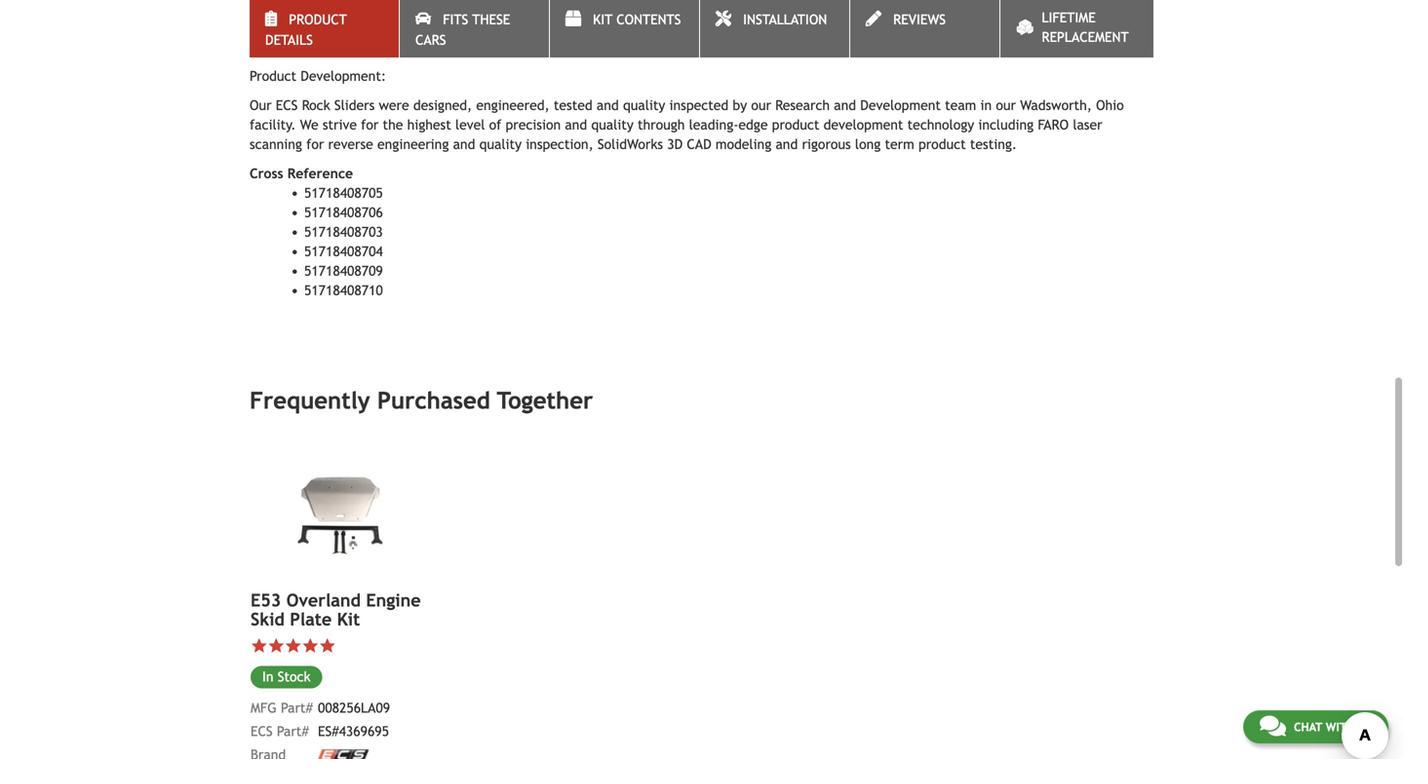 Task type: locate. For each thing, give the bounding box(es) containing it.
product details link
[[250, 0, 399, 57]]

replaces
[[304, 19, 358, 35]]

1 vertical spatial the
[[383, 117, 403, 133]]

ecs
[[276, 97, 298, 113], [251, 724, 273, 740]]

part#
[[281, 701, 313, 716], [277, 724, 309, 740]]

lifetime replacement link
[[1000, 0, 1154, 57]]

team
[[945, 97, 977, 113]]

1 horizontal spatial our
[[996, 97, 1016, 113]]

tested
[[554, 97, 593, 113]]

for down plastic
[[414, 39, 432, 55]]

0 vertical spatial the
[[436, 39, 456, 55]]

the inside replaces factory plastic rocker panels retains mounting for the original front and rear trim
[[436, 39, 456, 55]]

quality down the of
[[479, 136, 522, 152]]

comments image
[[1260, 715, 1286, 738]]

by
[[733, 97, 747, 113]]

cars
[[415, 32, 446, 48]]

1 star image from the left
[[268, 638, 285, 655]]

leading-
[[689, 117, 739, 133]]

product
[[772, 117, 820, 133], [919, 136, 966, 152]]

0 horizontal spatial for
[[306, 136, 324, 152]]

1 vertical spatial quality
[[591, 117, 634, 133]]

overland
[[286, 590, 361, 611]]

wadsworth,
[[1020, 97, 1092, 113]]

front
[[510, 39, 541, 55]]

product inside product details
[[289, 12, 347, 27]]

lifetime
[[1042, 10, 1096, 25]]

product for development:
[[250, 68, 297, 84]]

star image
[[268, 638, 285, 655], [285, 638, 302, 655], [319, 638, 336, 655]]

0 vertical spatial ecs
[[276, 97, 298, 113]]

plastic
[[410, 19, 450, 35]]

0 horizontal spatial the
[[383, 117, 403, 133]]

star image down plate
[[302, 638, 319, 655]]

0 vertical spatial for
[[414, 39, 432, 55]]

factory
[[362, 19, 406, 35]]

our up edge
[[751, 97, 771, 113]]

quality up through
[[623, 97, 665, 113]]

quality
[[623, 97, 665, 113], [591, 117, 634, 133], [479, 136, 522, 152]]

modeling and
[[716, 136, 798, 152]]

research
[[776, 97, 830, 113]]

product up retains
[[289, 12, 347, 27]]

1 our from the left
[[751, 97, 771, 113]]

1 vertical spatial product
[[250, 68, 297, 84]]

ecs inside our ecs rock sliders were designed, engineered, tested and quality inspected by our research and development team in our wadsworth, ohio facility. we strive for the highest level of precision and quality through leading-edge product development technology including faro laser scanning for reverse engineering and quality inspection, solidworks 3d cad modeling and rigorous long term product testing.
[[276, 97, 298, 113]]

1 horizontal spatial kit
[[593, 12, 613, 27]]

and down tested
[[565, 117, 587, 133]]

our up including
[[996, 97, 1016, 113]]

panels
[[497, 19, 537, 35]]

and right tested
[[597, 97, 619, 113]]

cad
[[687, 136, 712, 152]]

edge
[[739, 117, 768, 133]]

star image down skid
[[268, 638, 285, 655]]

scanning
[[250, 136, 302, 152]]

skid
[[251, 610, 285, 630]]

51718408704
[[304, 244, 383, 259]]

mfg
[[251, 701, 277, 716]]

rear
[[571, 39, 597, 55]]

faro
[[1038, 117, 1069, 133]]

1 horizontal spatial the
[[436, 39, 456, 55]]

frequently
[[250, 387, 370, 414]]

star image up stock
[[285, 638, 302, 655]]

and down level
[[453, 136, 475, 152]]

1 horizontal spatial ecs
[[276, 97, 298, 113]]

fits these cars link
[[400, 0, 549, 57]]

development
[[860, 97, 941, 113]]

inspection,
[[526, 136, 594, 152]]

51718408706
[[304, 205, 383, 220]]

rocker
[[454, 19, 493, 35]]

star image down skid
[[251, 638, 268, 655]]

product development:
[[250, 68, 386, 84]]

2 vertical spatial for
[[306, 136, 324, 152]]

0 vertical spatial product
[[772, 117, 820, 133]]

0 vertical spatial product
[[289, 12, 347, 27]]

term
[[885, 136, 915, 152]]

1 horizontal spatial product
[[919, 136, 966, 152]]

1 vertical spatial kit
[[337, 610, 360, 630]]

our
[[751, 97, 771, 113], [996, 97, 1016, 113]]

0 vertical spatial quality
[[623, 97, 665, 113]]

0 vertical spatial kit
[[593, 12, 613, 27]]

product down 'technology'
[[919, 136, 966, 152]]

e53 overland engine skid plate kit image
[[251, 445, 430, 580]]

us
[[1358, 721, 1372, 734]]

including
[[979, 117, 1034, 133]]

star image
[[251, 638, 268, 655], [302, 638, 319, 655]]

precision
[[506, 117, 561, 133]]

trim
[[601, 39, 627, 55]]

the up engineering
[[383, 117, 403, 133]]

rock
[[302, 97, 330, 113]]

stock
[[278, 670, 311, 685]]

ecs up facility.
[[276, 97, 298, 113]]

3 star image from the left
[[319, 638, 336, 655]]

0 horizontal spatial our
[[751, 97, 771, 113]]

in stock
[[262, 670, 311, 685]]

ecs down mfg
[[251, 724, 273, 740]]

engineered,
[[476, 97, 550, 113]]

kit
[[593, 12, 613, 27], [337, 610, 360, 630]]

product details
[[265, 12, 347, 48]]

technology
[[908, 117, 974, 133]]

2 horizontal spatial for
[[414, 39, 432, 55]]

3d
[[667, 136, 683, 152]]

es#4369695
[[318, 724, 389, 740]]

for down "we" on the top
[[306, 136, 324, 152]]

cross reference 51718408705 51718408706 51718408703 51718408704 51718408709 51718408710
[[250, 166, 383, 298]]

1 star image from the left
[[251, 638, 268, 655]]

kit up trim
[[593, 12, 613, 27]]

0 horizontal spatial star image
[[251, 638, 268, 655]]

star image down plate
[[319, 638, 336, 655]]

details
[[265, 32, 313, 48]]

reference
[[287, 166, 353, 181]]

product up our
[[250, 68, 297, 84]]

1 horizontal spatial star image
[[302, 638, 319, 655]]

our
[[250, 97, 272, 113]]

purchased
[[377, 387, 490, 414]]

inspected
[[670, 97, 729, 113]]

product down research
[[772, 117, 820, 133]]

mounting
[[353, 39, 410, 55]]

1 vertical spatial for
[[361, 117, 379, 133]]

kit contents link
[[550, 0, 699, 57]]

0 horizontal spatial kit
[[337, 610, 360, 630]]

0 horizontal spatial ecs
[[251, 724, 273, 740]]

chat
[[1294, 721, 1323, 734]]

for
[[414, 39, 432, 55], [361, 117, 379, 133], [306, 136, 324, 152]]

1 vertical spatial ecs
[[251, 724, 273, 740]]

2 our from the left
[[996, 97, 1016, 113]]

the down plastic
[[436, 39, 456, 55]]

quality up "solidworks" at the left top of page
[[591, 117, 634, 133]]

our ecs rock sliders were designed, engineered, tested and quality inspected by our research and development team in our wadsworth, ohio facility. we strive for the highest level of precision and quality through leading-edge product development technology including faro laser scanning for reverse engineering and quality inspection, solidworks 3d cad modeling and rigorous long term product testing.
[[250, 97, 1124, 152]]

product
[[289, 12, 347, 27], [250, 68, 297, 84]]

for down sliders
[[361, 117, 379, 133]]

1 horizontal spatial for
[[361, 117, 379, 133]]

solidworks
[[598, 136, 663, 152]]

mfg part# 008256la09 ecs part# es#4369695
[[251, 701, 390, 740]]

kit right plate
[[337, 610, 360, 630]]

51718408709
[[304, 263, 383, 279]]

and left rear
[[545, 39, 567, 55]]



Task type: vqa. For each thing, say whether or not it's contained in the screenshot.
Part#
yes



Task type: describe. For each thing, give the bounding box(es) containing it.
sliders
[[334, 97, 375, 113]]

e53 overland engine skid plate kit
[[251, 590, 421, 630]]

ecs inside mfg part# 008256la09 ecs part# es#4369695
[[251, 724, 273, 740]]

kit contents
[[593, 12, 681, 27]]

strive
[[323, 117, 357, 133]]

ohio
[[1096, 97, 1124, 113]]

with
[[1326, 721, 1355, 734]]

chat with us
[[1294, 721, 1372, 734]]

51718408705
[[304, 185, 383, 201]]

kit inside e53 overland engine skid plate kit
[[337, 610, 360, 630]]

we
[[300, 117, 319, 133]]

rigorous
[[802, 136, 851, 152]]

through
[[638, 117, 685, 133]]

installation
[[743, 12, 827, 27]]

chat with us link
[[1243, 711, 1389, 744]]

reverse
[[328, 136, 373, 152]]

fits these cars
[[415, 12, 510, 48]]

engine
[[366, 590, 421, 611]]

long
[[855, 136, 881, 152]]

reviews
[[893, 12, 946, 27]]

2 star image from the left
[[302, 638, 319, 655]]

in
[[262, 670, 274, 685]]

retains
[[304, 39, 349, 55]]

fits
[[443, 12, 468, 27]]

reviews link
[[850, 0, 1000, 57]]

and inside replaces factory plastic rocker panels retains mounting for the original front and rear trim
[[545, 39, 567, 55]]

together
[[497, 387, 593, 414]]

008256la09
[[318, 701, 390, 716]]

highest
[[407, 117, 451, 133]]

51718408710
[[304, 283, 383, 298]]

cross
[[250, 166, 283, 181]]

original
[[460, 39, 506, 55]]

2 star image from the left
[[285, 638, 302, 655]]

replaces factory plastic rocker panels retains mounting for the original front and rear trim
[[304, 19, 627, 55]]

1 vertical spatial product
[[919, 136, 966, 152]]

facility.
[[250, 117, 296, 133]]

development
[[824, 117, 904, 133]]

e53
[[251, 590, 281, 611]]

were designed,
[[379, 97, 472, 113]]

51718408703
[[304, 224, 383, 240]]

frequently purchased together
[[250, 387, 593, 414]]

for inside replaces factory plastic rocker panels retains mounting for the original front and rear trim
[[414, 39, 432, 55]]

the inside our ecs rock sliders were designed, engineered, tested and quality inspected by our research and development team in our wadsworth, ohio facility. we strive for the highest level of precision and quality through leading-edge product development technology including faro laser scanning for reverse engineering and quality inspection, solidworks 3d cad modeling and rigorous long term product testing.
[[383, 117, 403, 133]]

product for details
[[289, 12, 347, 27]]

contents
[[617, 12, 681, 27]]

testing.
[[970, 136, 1017, 152]]

ecs image
[[318, 750, 369, 760]]

engineering
[[377, 136, 449, 152]]

1 vertical spatial part#
[[277, 724, 309, 740]]

of
[[489, 117, 502, 133]]

2 vertical spatial quality
[[479, 136, 522, 152]]

level
[[455, 117, 485, 133]]

laser
[[1073, 117, 1103, 133]]

replacement
[[1042, 29, 1129, 45]]

development:
[[301, 68, 386, 84]]

0 horizontal spatial product
[[772, 117, 820, 133]]

these
[[472, 12, 510, 27]]

plate
[[290, 610, 332, 630]]

0 vertical spatial part#
[[281, 701, 313, 716]]

lifetime replacement
[[1042, 10, 1129, 45]]

in
[[981, 97, 992, 113]]

installation link
[[700, 0, 849, 57]]

and up the development
[[834, 97, 856, 113]]



